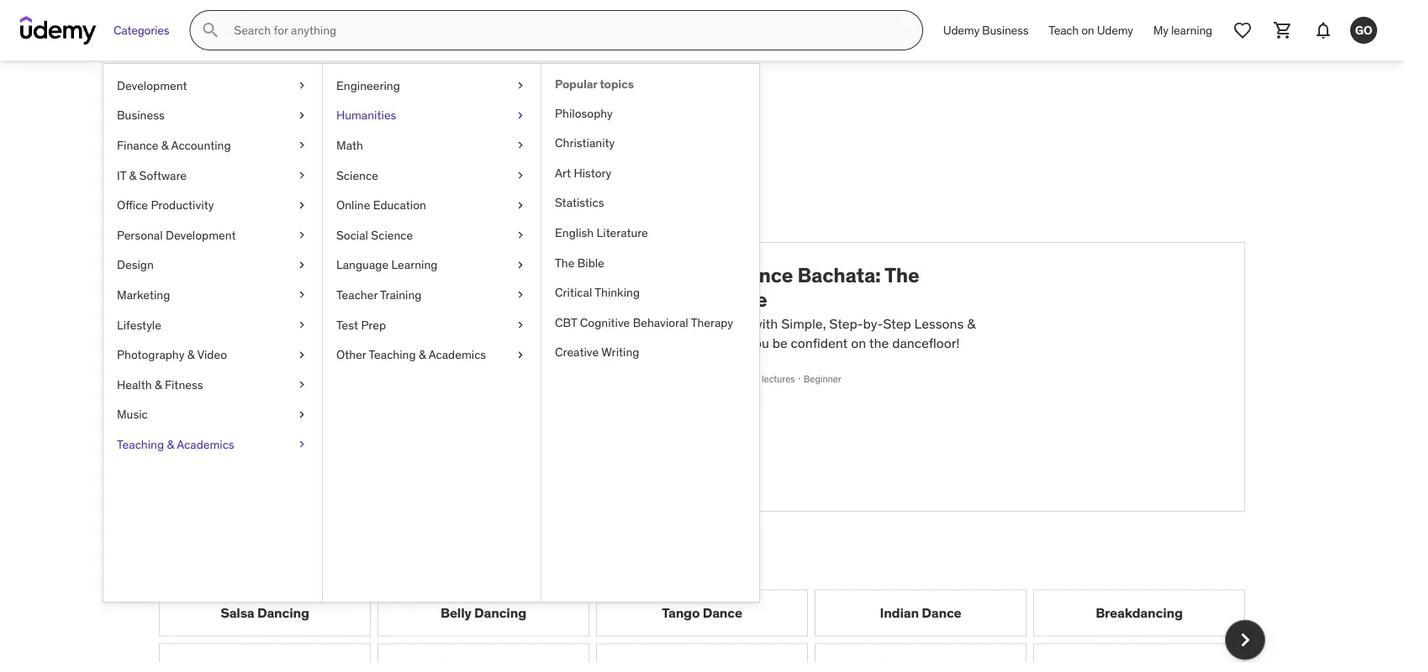 Task type: describe. For each thing, give the bounding box(es) containing it.
science inside 'link'
[[337, 168, 378, 183]]

humanities
[[337, 108, 397, 123]]

dance inside 'link'
[[922, 605, 962, 622]]

& right finance
[[161, 138, 169, 153]]

rosario
[[658, 357, 689, 368]]

xsmall image for health & fitness
[[295, 377, 309, 393]]

critical thinking
[[555, 285, 640, 300]]

teaching inside 'link'
[[117, 437, 164, 452]]

the inside humanities "element"
[[555, 255, 575, 270]]

cbt cognitive behavioral therapy
[[555, 315, 734, 330]]

education
[[373, 198, 426, 213]]

breakdancing link
[[1034, 590, 1246, 637]]

engineering
[[337, 78, 400, 93]]

xsmall image for marketing
[[295, 287, 309, 303]]

design
[[117, 257, 154, 273]]

my learning link
[[1144, 10, 1223, 50]]

belly
[[441, 605, 472, 622]]

1 vertical spatial health & fitness link
[[103, 370, 322, 400]]

social science
[[337, 228, 413, 243]]

to inside 'learn how to dance bachata: the complete course learn to dance bachata with simple, step-by-step lessons & guided practice to help you be confident on the dancefloor! by demetrio rosario'
[[704, 334, 716, 352]]

1 horizontal spatial teaching
[[369, 347, 416, 362]]

1 horizontal spatial fitness
[[330, 147, 376, 164]]

Search for anything text field
[[231, 16, 903, 45]]

salsa dancing link
[[159, 590, 371, 637]]

test
[[337, 317, 358, 333]]

philosophy
[[555, 105, 613, 121]]

25 lectures
[[749, 373, 795, 385]]

featured course
[[159, 204, 312, 229]]

english literature link
[[542, 218, 760, 248]]

test prep
[[337, 317, 386, 333]]

practice
[[651, 334, 701, 352]]

personal development link
[[103, 220, 322, 250]]

learn how to dance bachata: the complete course learn to dance bachata with simple, step-by-step lessons & guided practice to help you be confident on the dancefloor! by demetrio rosario
[[604, 262, 976, 368]]

other teaching & academics
[[337, 347, 486, 362]]

business inside 'link'
[[117, 108, 165, 123]]

thinking
[[595, 285, 640, 300]]

teaching & academics
[[117, 437, 234, 452]]

language learning link
[[323, 250, 541, 280]]

xsmall image for language learning
[[514, 257, 527, 274]]

my learning
[[1154, 22, 1213, 38]]

lifestyle
[[117, 317, 161, 333]]

udemy business
[[944, 22, 1029, 38]]

0 vertical spatial business
[[983, 22, 1029, 38]]

notifications image
[[1314, 20, 1334, 40]]

creative
[[555, 345, 599, 360]]

productivity
[[151, 198, 214, 213]]

critical
[[555, 285, 592, 300]]

software
[[139, 168, 187, 183]]

with
[[753, 316, 778, 333]]

dance up practice
[[658, 316, 697, 333]]

beginner
[[804, 373, 842, 385]]

art history link
[[542, 158, 760, 188]]

0 horizontal spatial to
[[259, 147, 272, 164]]

0 vertical spatial academics
[[429, 347, 486, 362]]

xsmall image for humanities
[[514, 107, 527, 124]]

language learning
[[337, 257, 438, 273]]

literature
[[597, 225, 648, 240]]

it & software
[[117, 168, 187, 183]]

photography
[[117, 347, 185, 362]]

marketing link
[[103, 280, 322, 310]]

learn
[[373, 552, 421, 577]]

the bible
[[555, 255, 605, 270]]

1 udemy from the left
[[944, 22, 980, 38]]

xsmall image for it & software
[[295, 167, 309, 184]]

xsmall image for office productivity
[[295, 197, 309, 214]]

udemy inside 'link'
[[1098, 22, 1134, 38]]

xsmall image for science
[[514, 167, 527, 184]]

cbt cognitive behavioral therapy link
[[542, 308, 760, 338]]

math
[[337, 138, 363, 153]]

humanities element
[[541, 64, 760, 602]]

teach on udemy
[[1049, 22, 1134, 38]]

xsmall image for development
[[295, 77, 309, 94]]

confident
[[791, 334, 848, 352]]

course
[[701, 287, 768, 312]]

salsa
[[221, 605, 255, 622]]

my
[[1154, 22, 1169, 38]]

go link
[[1344, 10, 1385, 50]]

submit search image
[[201, 20, 221, 40]]

bible
[[578, 255, 605, 270]]

cbt
[[555, 315, 577, 330]]

on inside 'link'
[[1082, 22, 1095, 38]]

xsmall image for other teaching & academics
[[514, 347, 527, 363]]

social science link
[[323, 220, 541, 250]]

xsmall image for music
[[295, 407, 309, 423]]

the
[[870, 334, 889, 352]]

guided
[[604, 334, 648, 352]]

dance up 'with'
[[734, 262, 794, 288]]

test prep link
[[323, 310, 541, 340]]

xsmall image for online education
[[514, 197, 527, 214]]

students
[[241, 552, 326, 577]]

by
[[604, 357, 615, 368]]

students also learn
[[237, 552, 421, 577]]

complete
[[604, 287, 696, 312]]

bachata:
[[798, 262, 881, 288]]

office
[[117, 198, 148, 213]]

bachata inside 'learn how to dance bachata: the complete course learn to dance bachata with simple, step-by-step lessons & guided practice to help you be confident on the dancefloor! by demetrio rosario'
[[700, 316, 750, 333]]

dancing for salsa dancing
[[257, 605, 309, 622]]

2 learn from the top
[[604, 316, 638, 333]]

finance & accounting link
[[103, 131, 322, 160]]

how
[[661, 262, 704, 288]]

xsmall image for engineering
[[514, 77, 527, 94]]

1 vertical spatial science
[[371, 228, 413, 243]]

photography & video link
[[103, 340, 322, 370]]

engineering link
[[323, 71, 541, 101]]

personal development
[[117, 228, 236, 243]]

teacher training link
[[323, 280, 541, 310]]

tango dance
[[662, 605, 743, 622]]

xsmall image for teacher training
[[514, 287, 527, 303]]



Task type: vqa. For each thing, say whether or not it's contained in the screenshot.
Christianity on the top left of page
yes



Task type: locate. For each thing, give the bounding box(es) containing it.
health & fitness link down video
[[103, 370, 322, 400]]

development down office productivity link at left
[[166, 228, 236, 243]]

1 vertical spatial fitness
[[165, 377, 203, 392]]

to down complete
[[641, 316, 655, 333]]

xsmall image inside online education link
[[514, 197, 527, 214]]

0 horizontal spatial health
[[117, 377, 152, 392]]

0 horizontal spatial the
[[555, 255, 575, 270]]

the up step
[[885, 262, 920, 288]]

lessons
[[915, 316, 964, 333]]

0 horizontal spatial academics
[[177, 437, 234, 452]]

1 vertical spatial bachata
[[159, 147, 211, 164]]

bachata up help
[[700, 316, 750, 333]]

help
[[719, 334, 745, 352]]

academics down music link
[[177, 437, 234, 452]]

1 dancing from the left
[[257, 605, 309, 622]]

dance right indian
[[922, 605, 962, 622]]

christianity link
[[542, 128, 760, 158]]

the bible link
[[542, 248, 760, 278]]

development
[[117, 78, 187, 93], [166, 228, 236, 243]]

xsmall image inside business 'link'
[[295, 107, 309, 124]]

xsmall image inside office productivity link
[[295, 197, 309, 214]]

personal
[[117, 228, 163, 243]]

fitness down humanities
[[330, 147, 376, 164]]

to down therapy
[[704, 334, 716, 352]]

to right how
[[707, 262, 729, 288]]

xsmall image inside 'photography & video' link
[[295, 347, 309, 363]]

& right lessons in the right of the page
[[968, 316, 976, 333]]

shopping cart with 0 items image
[[1274, 20, 1294, 40]]

0 vertical spatial health & fitness link
[[275, 147, 376, 164]]

development inside personal development link
[[166, 228, 236, 243]]

0 vertical spatial teaching
[[369, 347, 416, 362]]

0 vertical spatial on
[[1082, 22, 1095, 38]]

& inside 'link'
[[167, 437, 174, 452]]

learn
[[604, 262, 657, 288], [604, 316, 638, 333]]

creative writing link
[[542, 338, 760, 368]]

wishlist image
[[1233, 20, 1253, 40]]

xsmall image inside personal development link
[[295, 227, 309, 244]]

& left video
[[187, 347, 195, 362]]

udemy business link
[[934, 10, 1039, 50]]

0 vertical spatial fitness
[[330, 147, 376, 164]]

xsmall image inside the finance & accounting link
[[295, 137, 309, 154]]

step
[[884, 316, 912, 333]]

bachata up software
[[159, 147, 211, 164]]

the
[[555, 255, 575, 270], [885, 262, 920, 288]]

courses
[[273, 100, 380, 135]]

25
[[749, 373, 760, 385]]

prep
[[361, 317, 386, 333]]

dancing
[[257, 605, 309, 622], [475, 605, 527, 622]]

0 vertical spatial learn
[[604, 262, 657, 288]]

popular topics
[[555, 77, 634, 92]]

carousel element
[[159, 590, 1266, 664]]

bachata for bachata relates to health & fitness
[[159, 147, 211, 164]]

0 vertical spatial to
[[707, 262, 729, 288]]

lectures
[[762, 373, 795, 385]]

xsmall image inside teaching & academics 'link'
[[295, 437, 309, 453]]

xsmall image for design
[[295, 257, 309, 274]]

0 horizontal spatial udemy
[[944, 22, 980, 38]]

art
[[555, 165, 571, 180]]

statistics
[[555, 195, 604, 210]]

also
[[330, 552, 369, 577]]

teacher
[[337, 287, 378, 303]]

salsa dancing
[[221, 605, 309, 622]]

1 horizontal spatial on
[[1082, 22, 1095, 38]]

xsmall image inside science 'link'
[[514, 167, 527, 184]]

step-
[[830, 316, 864, 333]]

1 horizontal spatial to
[[707, 262, 729, 288]]

1 vertical spatial to
[[704, 334, 716, 352]]

1 learn from the top
[[604, 262, 657, 288]]

1 vertical spatial development
[[166, 228, 236, 243]]

math link
[[323, 131, 541, 160]]

other teaching & academics link
[[323, 340, 541, 370]]

music
[[117, 407, 148, 422]]

0 vertical spatial development
[[117, 78, 187, 93]]

health & fitness
[[117, 377, 203, 392]]

xsmall image for photography & video
[[295, 347, 309, 363]]

xsmall image inside development "link"
[[295, 77, 309, 94]]

photography & video
[[117, 347, 227, 362]]

on right teach at the top right
[[1082, 22, 1095, 38]]

science up online
[[337, 168, 378, 183]]

xsmall image inside engineering link
[[514, 77, 527, 94]]

statistics link
[[542, 188, 760, 218]]

xsmall image
[[295, 107, 309, 124], [514, 107, 527, 124], [514, 167, 527, 184], [295, 197, 309, 214], [514, 197, 527, 214], [295, 227, 309, 244], [514, 227, 527, 244], [295, 317, 309, 333], [295, 347, 309, 363], [295, 407, 309, 423], [295, 437, 309, 453]]

online education
[[337, 198, 426, 213]]

health & fitness link
[[275, 147, 376, 164], [103, 370, 322, 400]]

development inside development "link"
[[117, 78, 187, 93]]

dancing for belly dancing
[[475, 605, 527, 622]]

2 vertical spatial bachata
[[700, 316, 750, 333]]

xsmall image inside marketing link
[[295, 287, 309, 303]]

1 vertical spatial teaching
[[117, 437, 164, 452]]

& right the it on the top left
[[129, 168, 136, 183]]

xsmall image inside it & software link
[[295, 167, 309, 184]]

2 udemy from the left
[[1098, 22, 1134, 38]]

2 dancing from the left
[[475, 605, 527, 622]]

xsmall image inside other teaching & academics link
[[514, 347, 527, 363]]

1 vertical spatial academics
[[177, 437, 234, 452]]

1 vertical spatial on
[[852, 334, 867, 352]]

science
[[337, 168, 378, 183], [371, 228, 413, 243]]

xsmall image inside math "link"
[[514, 137, 527, 154]]

xsmall image inside humanities link
[[514, 107, 527, 124]]

learning
[[1172, 22, 1213, 38]]

the left bible
[[555, 255, 575, 270]]

indian dance
[[880, 605, 962, 622]]

1 horizontal spatial to
[[704, 334, 716, 352]]

english
[[555, 225, 594, 240]]

marketing
[[117, 287, 170, 303]]

tango dance link
[[596, 590, 808, 637]]

dancing right salsa
[[257, 605, 309, 622]]

academics inside 'link'
[[177, 437, 234, 452]]

teaching down prep
[[369, 347, 416, 362]]

xsmall image
[[295, 77, 309, 94], [514, 77, 527, 94], [295, 137, 309, 154], [514, 137, 527, 154], [295, 167, 309, 184], [295, 257, 309, 274], [514, 257, 527, 274], [295, 287, 309, 303], [514, 287, 527, 303], [514, 317, 527, 333], [514, 347, 527, 363], [295, 377, 309, 393]]

xsmall image inside music link
[[295, 407, 309, 423]]

1 horizontal spatial health
[[275, 147, 316, 164]]

development down categories dropdown button
[[117, 78, 187, 93]]

& down music link
[[167, 437, 174, 452]]

writing
[[602, 345, 640, 360]]

popular
[[555, 77, 598, 92]]

1 horizontal spatial business
[[983, 22, 1029, 38]]

bachata up accounting
[[159, 100, 268, 135]]

categories button
[[103, 10, 179, 50]]

0 horizontal spatial dancing
[[257, 605, 309, 622]]

1 vertical spatial health
[[117, 377, 152, 392]]

social
[[337, 228, 368, 243]]

history
[[574, 165, 612, 180]]

xsmall image inside the teacher training link
[[514, 287, 527, 303]]

0 horizontal spatial teaching
[[117, 437, 164, 452]]

xsmall image for finance & accounting
[[295, 137, 309, 154]]

fitness down photography & video
[[165, 377, 203, 392]]

xsmall image for teaching & academics
[[295, 437, 309, 453]]

teach
[[1049, 22, 1079, 38]]

1 horizontal spatial academics
[[429, 347, 486, 362]]

design link
[[103, 250, 322, 280]]

course
[[248, 204, 312, 229]]

1 horizontal spatial the
[[885, 262, 920, 288]]

therapy
[[691, 315, 734, 330]]

by-
[[864, 316, 884, 333]]

0 vertical spatial science
[[337, 168, 378, 183]]

1 vertical spatial to
[[641, 316, 655, 333]]

0 horizontal spatial to
[[641, 316, 655, 333]]

learning
[[392, 257, 438, 273]]

xsmall image for business
[[295, 107, 309, 124]]

dance right the tango
[[703, 605, 743, 622]]

xsmall image inside 'test prep' link
[[514, 317, 527, 333]]

0 vertical spatial health
[[275, 147, 316, 164]]

bachata for bachata courses
[[159, 100, 268, 135]]

creative writing
[[555, 345, 640, 360]]

it
[[117, 168, 126, 183]]

xsmall image for test prep
[[514, 317, 527, 333]]

& down 'test prep' link
[[419, 347, 426, 362]]

it & software link
[[103, 160, 322, 190]]

& left math
[[319, 147, 328, 164]]

to right "relates"
[[259, 147, 272, 164]]

go
[[1356, 22, 1373, 38]]

business link
[[103, 101, 322, 131]]

1 horizontal spatial dancing
[[475, 605, 527, 622]]

belly dancing
[[441, 605, 527, 622]]

xsmall image for lifestyle
[[295, 317, 309, 333]]

dancing right belly
[[475, 605, 527, 622]]

&
[[161, 138, 169, 153], [319, 147, 328, 164], [129, 168, 136, 183], [968, 316, 976, 333], [187, 347, 195, 362], [419, 347, 426, 362], [155, 377, 162, 392], [167, 437, 174, 452]]

other
[[337, 347, 366, 362]]

to
[[707, 262, 729, 288], [641, 316, 655, 333]]

demetrio
[[617, 357, 656, 368]]

xsmall image inside design link
[[295, 257, 309, 274]]

next image
[[1232, 627, 1259, 654]]

science up language learning
[[371, 228, 413, 243]]

& inside 'learn how to dance bachata: the complete course learn to dance bachata with simple, step-by-step lessons & guided practice to help you be confident on the dancefloor! by demetrio rosario'
[[968, 316, 976, 333]]

indian dance link
[[815, 590, 1027, 637]]

online education link
[[323, 190, 541, 220]]

finance
[[117, 138, 159, 153]]

1 horizontal spatial udemy
[[1098, 22, 1134, 38]]

1 vertical spatial business
[[117, 108, 165, 123]]

xsmall image for math
[[514, 137, 527, 154]]

bachata courses
[[159, 100, 380, 135]]

xsmall image inside the lifestyle link
[[295, 317, 309, 333]]

0 vertical spatial bachata
[[159, 100, 268, 135]]

teaching down 'music'
[[117, 437, 164, 452]]

udemy image
[[20, 16, 97, 45]]

0 vertical spatial to
[[259, 147, 272, 164]]

on
[[1082, 22, 1095, 38], [852, 334, 867, 352]]

xsmall image for personal development
[[295, 227, 309, 244]]

0 horizontal spatial on
[[852, 334, 867, 352]]

the inside 'learn how to dance bachata: the complete course learn to dance bachata with simple, step-by-step lessons & guided practice to help you be confident on the dancefloor! by demetrio rosario'
[[885, 262, 920, 288]]

breakdancing
[[1096, 605, 1183, 622]]

lifestyle link
[[103, 310, 322, 340]]

fitness
[[330, 147, 376, 164], [165, 377, 203, 392]]

0 horizontal spatial fitness
[[165, 377, 203, 392]]

health up 'music'
[[117, 377, 152, 392]]

business left teach at the top right
[[983, 22, 1029, 38]]

xsmall image inside language learning link
[[514, 257, 527, 274]]

indian
[[880, 605, 919, 622]]

xsmall image for social science
[[514, 227, 527, 244]]

language
[[337, 257, 389, 273]]

health down the bachata courses
[[275, 147, 316, 164]]

philosophy link
[[542, 98, 760, 128]]

business up finance
[[117, 108, 165, 123]]

academics down 'test prep' link
[[429, 347, 486, 362]]

0 horizontal spatial business
[[117, 108, 165, 123]]

video
[[197, 347, 227, 362]]

xsmall image inside social science link
[[514, 227, 527, 244]]

on left the the
[[852, 334, 867, 352]]

you
[[748, 334, 770, 352]]

accounting
[[171, 138, 231, 153]]

health & fitness link down courses
[[275, 147, 376, 164]]

belly dancing link
[[378, 590, 590, 637]]

on inside 'learn how to dance bachata: the complete course learn to dance bachata with simple, step-by-step lessons & guided practice to help you be confident on the dancefloor! by demetrio rosario'
[[852, 334, 867, 352]]

& down photography
[[155, 377, 162, 392]]

featured
[[159, 204, 244, 229]]

1 vertical spatial learn
[[604, 316, 638, 333]]



